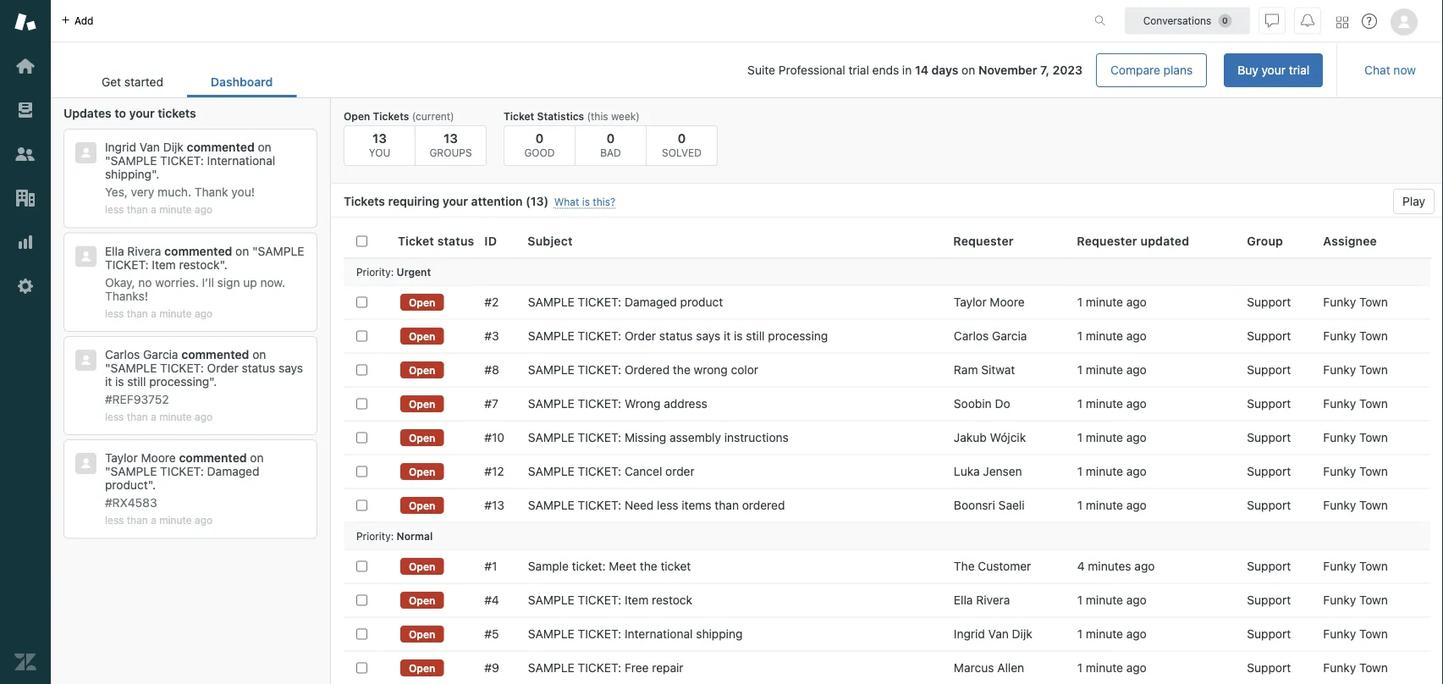 Task type: vqa. For each thing, say whether or not it's contained in the screenshot.


Task type: locate. For each thing, give the bounding box(es) containing it.
sample right #8
[[528, 363, 575, 377]]

open for #9
[[409, 662, 436, 674]]

1 vertical spatial on "
[[105, 347, 266, 375]]

international up the repair
[[625, 627, 693, 641]]

color
[[731, 363, 759, 377]]

van inside grid
[[989, 627, 1009, 641]]

1 horizontal spatial ella
[[954, 593, 973, 607]]

1 funky town from the top
[[1324, 295, 1389, 309]]

1 minute ago for ella rivera
[[1078, 593, 1147, 607]]

2 town from the top
[[1360, 329, 1389, 343]]

on " up #rx4583 less than a minute ago
[[105, 451, 264, 479]]

0 horizontal spatial 13
[[373, 130, 387, 145]]

still up '#ref93752'
[[127, 375, 146, 388]]

1 horizontal spatial sample ticket: damaged product
[[528, 295, 723, 309]]

funky town for marcus allen
[[1324, 661, 1389, 675]]

0 horizontal spatial moore
[[141, 451, 176, 465]]

ticket: inside sample ticket: international shipping
[[160, 154, 204, 168]]

product
[[680, 295, 723, 309], [105, 478, 148, 492]]

than down #rx4583
[[127, 515, 148, 526]]

sample up now.
[[258, 244, 304, 258]]

0 horizontal spatial is
[[115, 375, 124, 388]]

0 vertical spatial moore
[[990, 295, 1025, 309]]

ingrid inside grid
[[954, 627, 985, 641]]

3 1 from the top
[[1078, 363, 1083, 377]]

it inside grid
[[724, 329, 731, 343]]

1 support from the top
[[1247, 295, 1291, 309]]

less down '#ref93752'
[[105, 411, 124, 423]]

". up very
[[152, 167, 159, 181]]

1 priority from the top
[[356, 266, 391, 278]]

1 vertical spatial your
[[129, 106, 155, 120]]

sitwat
[[982, 363, 1015, 377]]

ticket: up sample ticket: free repair
[[578, 627, 622, 641]]

ago inside "#ref93752 less than a minute ago"
[[195, 411, 213, 423]]

0 vertical spatial on "
[[105, 140, 272, 168]]

ticket: up "#ref93752 less than a minute ago"
[[160, 361, 204, 375]]

product inside "sample ticket: damaged product" "link"
[[680, 295, 723, 309]]

2 vertical spatial on "
[[105, 451, 264, 479]]

funky town for carlos garcia
[[1324, 329, 1389, 343]]

town for luka jensen
[[1360, 464, 1389, 478]]

". for product
[[148, 478, 156, 492]]

support for carlos garcia
[[1247, 329, 1291, 343]]

1 horizontal spatial product
[[680, 295, 723, 309]]

on " up "#ref93752 less than a minute ago"
[[105, 347, 266, 375]]

funky for taylor moore
[[1324, 295, 1357, 309]]

is up '#ref93752'
[[115, 375, 124, 388]]

ticket: for #12
[[578, 464, 622, 478]]

1 horizontal spatial ingrid
[[954, 627, 985, 641]]

trial
[[1289, 63, 1310, 77], [849, 63, 869, 77]]

is up color
[[734, 329, 743, 343]]

rivera up "no"
[[127, 244, 161, 258]]

2 requester from the left
[[1077, 234, 1138, 248]]

0 vertical spatial ingrid
[[105, 140, 136, 154]]

1 vertical spatial shipping
[[696, 627, 743, 641]]

on up up
[[236, 244, 249, 258]]

1 vertical spatial product
[[105, 478, 148, 492]]

a inside "#ref93752 less than a minute ago"
[[151, 411, 156, 423]]

8 funky town from the top
[[1324, 559, 1389, 573]]

3 support from the top
[[1247, 363, 1291, 377]]

#rx4583
[[105, 496, 157, 510]]

open for #4
[[409, 594, 436, 606]]

6 1 minute ago from the top
[[1078, 464, 1147, 478]]

2 : from the top
[[391, 530, 394, 542]]

ingrid for ingrid van dijk
[[954, 627, 985, 641]]

: left normal at the bottom left of page
[[391, 530, 394, 542]]

get help image
[[1362, 14, 1378, 29]]

product up sample ticket: order status says it is still processing link
[[680, 295, 723, 309]]

solved
[[662, 146, 702, 158]]

5 funky from the top
[[1324, 431, 1357, 445]]

Select All Tickets checkbox
[[356, 236, 367, 247]]

8 support from the top
[[1247, 559, 1291, 573]]

2 1 minute ago from the top
[[1078, 329, 1147, 343]]

is left this? at left
[[582, 196, 590, 208]]

1 vertical spatial order
[[207, 361, 239, 375]]

#7
[[485, 397, 499, 411]]

0 vertical spatial van
[[139, 140, 160, 154]]

(current)
[[412, 110, 454, 122]]

1 horizontal spatial it
[[724, 329, 731, 343]]

0 horizontal spatial damaged
[[207, 465, 260, 479]]

1 horizontal spatial sample ticket: international shipping
[[528, 627, 743, 641]]

9 funky town from the top
[[1324, 593, 1389, 607]]

a down '#ref93752'
[[151, 411, 156, 423]]

7 funky from the top
[[1324, 498, 1357, 512]]

requiring
[[388, 194, 440, 208]]

sample right "#13"
[[528, 498, 575, 512]]

town for marcus allen
[[1360, 661, 1389, 675]]

0 for 0 bad
[[607, 130, 615, 145]]

1 minute ago for marcus allen
[[1078, 661, 1147, 675]]

2 1 from the top
[[1078, 329, 1083, 343]]

sample ticket: ordered the wrong color
[[528, 363, 759, 377]]

ticket: left wrong
[[578, 397, 622, 411]]

minute for sample ticket: international shipping
[[1086, 627, 1124, 641]]

7 support from the top
[[1247, 498, 1291, 512]]

it up '#ref93752'
[[105, 375, 112, 388]]

funky town for ingrid van dijk
[[1324, 627, 1389, 641]]

None checkbox
[[356, 297, 367, 308], [356, 331, 367, 342], [356, 365, 367, 376], [356, 432, 367, 443], [356, 466, 367, 477], [356, 500, 367, 511], [356, 561, 367, 572], [356, 297, 367, 308], [356, 331, 367, 342], [356, 365, 367, 376], [356, 432, 367, 443], [356, 466, 367, 477], [356, 500, 367, 511], [356, 561, 367, 572]]

less inside #rx4583 less than a minute ago
[[105, 515, 124, 526]]

open for #5
[[409, 628, 436, 640]]

7 funky town from the top
[[1324, 498, 1389, 512]]

rivera up ingrid van dijk
[[976, 593, 1010, 607]]

than down very
[[127, 204, 148, 215]]

need
[[625, 498, 654, 512]]

0 vertical spatial order
[[625, 329, 656, 343]]

1 horizontal spatial 0
[[607, 130, 615, 145]]

0 vertical spatial ticket
[[504, 110, 535, 122]]

on for order
[[253, 347, 266, 361]]

10 town from the top
[[1360, 627, 1389, 641]]

1 requester from the left
[[954, 234, 1014, 248]]

#ref93752 less than a minute ago
[[105, 392, 213, 423]]

2 on " from the top
[[105, 347, 266, 375]]

ingrid up marcus
[[954, 627, 985, 641]]

" up the "yes,"
[[105, 154, 111, 168]]

ticket inside grid
[[398, 234, 434, 248]]

now
[[1394, 63, 1417, 77]]

2 priority from the top
[[356, 530, 391, 542]]

2 vertical spatial status
[[242, 361, 275, 375]]

1 horizontal spatial damaged
[[625, 295, 677, 309]]

ticket: down "sample ticket: damaged product" "link"
[[578, 329, 622, 343]]

1 horizontal spatial international
[[625, 627, 693, 641]]

10 support from the top
[[1247, 627, 1291, 641]]

support for luka jensen
[[1247, 464, 1291, 478]]

sample for #12
[[528, 464, 575, 478]]

0 horizontal spatial status
[[242, 361, 275, 375]]

than inside #rx4583 less than a minute ago
[[127, 515, 148, 526]]

damaged inside "link"
[[625, 295, 677, 309]]

requester left updated
[[1077, 234, 1138, 248]]

". up sign
[[220, 257, 228, 271]]

1
[[1078, 295, 1083, 309], [1078, 329, 1083, 343], [1078, 363, 1083, 377], [1078, 397, 1083, 411], [1078, 431, 1083, 445], [1078, 464, 1083, 478], [1078, 498, 1083, 512], [1078, 593, 1083, 607], [1078, 627, 1083, 641], [1078, 661, 1083, 675]]

priority for priority : normal
[[356, 530, 391, 542]]

ella rivera
[[954, 593, 1010, 607]]

ticket: left free
[[578, 661, 622, 675]]

2 trial from the left
[[849, 63, 869, 77]]

ticket: up the okay,
[[105, 257, 149, 271]]

0 vertical spatial taylor
[[954, 295, 987, 309]]

normal
[[397, 530, 433, 542]]

0 vertical spatial damaged
[[625, 295, 677, 309]]

0 horizontal spatial carlos
[[105, 347, 140, 361]]

13 up you
[[373, 130, 387, 145]]

10 funky town from the top
[[1324, 627, 1389, 641]]

on down dashboard
[[258, 140, 272, 154]]

ticket: left cancel
[[578, 464, 622, 478]]

sample ticket: cancel order
[[528, 464, 695, 478]]

1 vertical spatial says
[[279, 361, 303, 375]]

carlos for carlos garcia
[[954, 329, 989, 343]]

garcia inside grid
[[992, 329, 1027, 343]]

" up up
[[252, 244, 258, 258]]

3 0 from the left
[[678, 130, 686, 145]]

1 vertical spatial garcia
[[143, 347, 178, 361]]

grid
[[331, 224, 1444, 684]]

0 horizontal spatial trial
[[849, 63, 869, 77]]

1 horizontal spatial 13
[[444, 130, 458, 145]]

order up "#ref93752 less than a minute ago"
[[207, 361, 239, 375]]

minute inside "#ref93752 less than a minute ago"
[[159, 411, 192, 423]]

1 1 minute ago from the top
[[1078, 295, 1147, 309]]

6 town from the top
[[1360, 464, 1389, 478]]

funky for luka jensen
[[1324, 464, 1357, 478]]

14
[[915, 63, 929, 77]]

1 for ram sitwat
[[1078, 363, 1083, 377]]

a inside okay, no worries. i'll sign up now. thanks! less than a minute ago
[[151, 307, 156, 319]]

10 1 minute ago from the top
[[1078, 661, 1147, 675]]

town
[[1360, 295, 1389, 309], [1360, 329, 1389, 343], [1360, 363, 1389, 377], [1360, 397, 1389, 411], [1360, 431, 1389, 445], [1360, 464, 1389, 478], [1360, 498, 1389, 512], [1360, 559, 1389, 573], [1360, 593, 1389, 607], [1360, 627, 1389, 641], [1360, 661, 1389, 675]]

0 horizontal spatial taylor
[[105, 451, 138, 465]]

". up #rx4583 less than a minute ago
[[148, 478, 156, 492]]

sample ticket: order status says it is still processing link
[[528, 329, 828, 344]]

11 funky from the top
[[1324, 661, 1357, 675]]

7 1 from the top
[[1078, 498, 1083, 512]]

None checkbox
[[356, 398, 367, 409], [356, 595, 367, 606], [356, 629, 367, 640], [356, 663, 367, 674], [356, 398, 367, 409], [356, 595, 367, 606], [356, 629, 367, 640], [356, 663, 367, 674]]

dijk down tickets
[[163, 140, 184, 154]]

0 vertical spatial it
[[724, 329, 731, 343]]

town for jakub wójcik
[[1360, 431, 1389, 445]]

0 vertical spatial priority
[[356, 266, 391, 278]]

garcia up '#ref93752'
[[143, 347, 178, 361]]

1 1 from the top
[[1078, 295, 1083, 309]]

town for ram sitwat
[[1360, 363, 1389, 377]]

ticket: up #rx4583 less than a minute ago
[[160, 465, 204, 479]]

item up worries.
[[152, 257, 176, 271]]

less right need
[[657, 498, 679, 512]]

10 funky from the top
[[1324, 627, 1357, 641]]

ticket: up sample ticket: ordered the wrong color
[[578, 295, 622, 309]]

a inside #rx4583 less than a minute ago
[[151, 515, 156, 526]]

free
[[625, 661, 649, 675]]

3 on " from the top
[[105, 451, 264, 479]]

0
[[536, 130, 544, 145], [607, 130, 615, 145], [678, 130, 686, 145]]

0 horizontal spatial sample ticket: item restock
[[105, 244, 304, 271]]

3 1 minute ago from the top
[[1078, 363, 1147, 377]]

1 horizontal spatial restock
[[652, 593, 693, 607]]

1 vertical spatial status
[[659, 329, 693, 343]]

sample ticket: order status says it is still processing inside grid
[[528, 329, 828, 343]]

on down up
[[253, 347, 266, 361]]

damaged
[[625, 295, 677, 309], [207, 465, 260, 479]]

0 inside 0 solved
[[678, 130, 686, 145]]

taylor inside grid
[[954, 295, 987, 309]]

1 funky from the top
[[1324, 295, 1357, 309]]

1 horizontal spatial garcia
[[992, 329, 1027, 343]]

november
[[979, 63, 1038, 77]]

7 1 minute ago from the top
[[1078, 498, 1147, 512]]

1 vertical spatial ingrid
[[954, 627, 985, 641]]

very
[[131, 185, 154, 199]]

1 for luka jensen
[[1078, 464, 1083, 478]]

open for #1
[[409, 561, 436, 572]]

8 1 from the top
[[1078, 593, 1083, 607]]

ticket: up sample ticket: cancel order
[[578, 431, 622, 445]]

ticket: down sample ticket: cancel order link
[[578, 498, 622, 512]]

4 town from the top
[[1360, 397, 1389, 411]]

11 funky town from the top
[[1324, 661, 1389, 675]]

trial down notifications "image"
[[1289, 63, 1310, 77]]

1 town from the top
[[1360, 295, 1389, 309]]

ago for sample ticket: international shipping
[[1127, 627, 1147, 641]]

the
[[673, 363, 691, 377], [640, 559, 658, 573]]

9 funky from the top
[[1324, 593, 1357, 607]]

1 minute ago
[[1078, 295, 1147, 309], [1078, 329, 1147, 343], [1078, 363, 1147, 377], [1078, 397, 1147, 411], [1078, 431, 1147, 445], [1078, 464, 1147, 478], [1078, 498, 1147, 512], [1078, 593, 1147, 607], [1078, 627, 1147, 641], [1078, 661, 1147, 675]]

priority : urgent
[[356, 266, 431, 278]]

sample ticket: international shipping link
[[528, 627, 743, 642]]

says
[[696, 329, 721, 343], [279, 361, 303, 375]]

1 horizontal spatial your
[[443, 194, 468, 208]]

international up you!
[[207, 154, 275, 168]]

priority left normal at the bottom left of page
[[356, 530, 391, 542]]

0 horizontal spatial sample ticket: damaged product
[[105, 465, 260, 492]]

3 funky from the top
[[1324, 363, 1357, 377]]

priority down select all tickets option at the left top of the page
[[356, 266, 391, 278]]

a down #rx4583
[[151, 515, 156, 526]]

sample inside sample ticket: international shipping
[[111, 154, 157, 168]]

2 horizontal spatial your
[[1262, 63, 1286, 77]]

rivera inside grid
[[976, 593, 1010, 607]]

this?
[[593, 196, 616, 208]]

6 funky from the top
[[1324, 464, 1357, 478]]

1 vertical spatial still
[[127, 375, 146, 388]]

13 inside 13 you
[[373, 130, 387, 145]]

sample ticket: item restock
[[105, 244, 304, 271], [528, 593, 693, 607]]

6 1 from the top
[[1078, 464, 1083, 478]]

funky for the customer
[[1324, 559, 1357, 573]]

minute inside #rx4583 less than a minute ago
[[159, 515, 192, 526]]

4 1 minute ago from the top
[[1078, 397, 1147, 411]]

minute inside okay, no worries. i'll sign up now. thanks! less than a minute ago
[[159, 307, 192, 319]]

support for soobin do
[[1247, 397, 1291, 411]]

13 groups
[[430, 130, 472, 158]]

on for international
[[258, 140, 272, 154]]

1 horizontal spatial says
[[696, 329, 721, 343]]

ella inside grid
[[954, 593, 973, 607]]

1 vertical spatial it
[[105, 375, 112, 388]]

0 inside 0 bad
[[607, 130, 615, 145]]

sample right the #7
[[528, 397, 575, 411]]

1 horizontal spatial trial
[[1289, 63, 1310, 77]]

0 vertical spatial sample ticket: item restock
[[105, 244, 304, 271]]

2 vertical spatial your
[[443, 194, 468, 208]]

0 vertical spatial restock
[[179, 257, 220, 271]]

sample for #10
[[528, 431, 575, 445]]

8 1 minute ago from the top
[[1078, 593, 1147, 607]]

ago inside the 'yes, very much. thank you! less than a minute ago'
[[195, 204, 213, 215]]

support for ram sitwat
[[1247, 363, 1291, 377]]

marcus
[[954, 661, 994, 675]]

okay,
[[105, 275, 135, 289]]

0 vertical spatial processing
[[768, 329, 828, 343]]

0 vertical spatial rivera
[[127, 244, 161, 258]]

1 vertical spatial ticket
[[398, 234, 434, 248]]

requester up 'taylor moore'
[[954, 234, 1014, 248]]

0 inside "0 good"
[[536, 130, 544, 145]]

a down "no"
[[151, 307, 156, 319]]

assembly
[[670, 431, 721, 445]]

ticket: for #2
[[578, 295, 622, 309]]

1 horizontal spatial sample ticket: order status says it is still processing
[[528, 329, 828, 343]]

sample ticket: ordered the wrong color link
[[528, 362, 759, 378]]

3 town from the top
[[1360, 363, 1389, 377]]

sample right #9
[[528, 661, 575, 675]]

ticket: for #8
[[578, 363, 622, 377]]

garcia up sitwat
[[992, 329, 1027, 343]]

funky for jakub wójcik
[[1324, 431, 1357, 445]]

0 horizontal spatial the
[[640, 559, 658, 573]]

support for the customer
[[1247, 559, 1291, 573]]

sample right #10
[[528, 431, 575, 445]]

1 minute ago for ingrid van dijk
[[1078, 627, 1147, 641]]

commented
[[187, 140, 255, 154], [164, 244, 232, 258], [181, 347, 249, 361], [179, 451, 247, 465]]

minute for sample ticket: ordered the wrong color
[[1086, 363, 1124, 377]]

sample
[[111, 154, 157, 168], [258, 244, 304, 258], [528, 295, 575, 309], [528, 329, 575, 343], [111, 361, 157, 375], [528, 363, 575, 377], [528, 397, 575, 411], [528, 431, 575, 445], [528, 464, 575, 478], [111, 465, 157, 479], [528, 498, 575, 512], [528, 593, 575, 607], [528, 627, 575, 641], [528, 661, 575, 675]]

marcus allen
[[954, 661, 1025, 675]]

shipping
[[105, 167, 152, 181], [696, 627, 743, 641]]

4 funky from the top
[[1324, 397, 1357, 411]]

8 funky from the top
[[1324, 559, 1357, 573]]

0 horizontal spatial rivera
[[127, 244, 161, 258]]

1 for marcus allen
[[1078, 661, 1083, 675]]

sample ticket: need less items than ordered
[[528, 498, 785, 512]]

0 vertical spatial carlos
[[954, 329, 989, 343]]

". for status
[[209, 375, 217, 388]]

0 horizontal spatial dijk
[[163, 140, 184, 154]]

1 vertical spatial taylor
[[105, 451, 138, 465]]

November 7, 2023 text field
[[979, 63, 1083, 77]]

8 town from the top
[[1360, 559, 1389, 573]]

minute for sample ticket: missing assembly instructions
[[1086, 431, 1124, 445]]

order inside grid
[[625, 329, 656, 343]]

ago inside okay, no worries. i'll sign up now. thanks! less than a minute ago
[[195, 307, 213, 319]]

4 support from the top
[[1247, 397, 1291, 411]]

the right meet
[[640, 559, 658, 573]]

sample ticket: damaged product up #rx4583 less than a minute ago
[[105, 465, 260, 492]]

4 1 from the top
[[1078, 397, 1083, 411]]

on
[[962, 63, 976, 77], [258, 140, 272, 154], [236, 244, 249, 258], [253, 347, 266, 361], [250, 451, 264, 465]]

9 1 minute ago from the top
[[1078, 627, 1147, 641]]

commented up i'll
[[164, 244, 232, 258]]

moore down "#ref93752 less than a minute ago"
[[141, 451, 176, 465]]

1 minute ago for luka jensen
[[1078, 464, 1147, 478]]

sample
[[528, 559, 569, 573]]

5 funky town from the top
[[1324, 431, 1389, 445]]

trial for your
[[1289, 63, 1310, 77]]

ticket: down "sample ticket: meet the ticket" link
[[578, 593, 622, 607]]

ago for sample ticket: cancel order
[[1127, 464, 1147, 478]]

less
[[105, 204, 124, 215], [105, 307, 124, 319], [105, 411, 124, 423], [657, 498, 679, 512], [105, 515, 124, 526]]

5 support from the top
[[1247, 431, 1291, 445]]

taylor
[[954, 295, 987, 309], [105, 451, 138, 465]]

#3
[[485, 329, 499, 343]]

1 horizontal spatial is
[[582, 196, 590, 208]]

1 minute ago for soobin do
[[1078, 397, 1147, 411]]

sample right #12
[[528, 464, 575, 478]]

on " for ingrid van dijk
[[105, 140, 272, 168]]

tab list
[[78, 66, 297, 97]]

open
[[344, 110, 370, 122], [409, 296, 436, 308], [409, 330, 436, 342], [409, 364, 436, 376], [409, 398, 436, 410], [409, 432, 436, 444], [409, 466, 436, 478], [409, 500, 436, 511], [409, 561, 436, 572], [409, 594, 436, 606], [409, 628, 436, 640], [409, 662, 436, 674]]

ella
[[105, 244, 124, 258], [954, 593, 973, 607]]

(this
[[587, 110, 608, 122]]

4 funky town from the top
[[1324, 397, 1389, 411]]

ticket: up sample ticket: wrong address
[[578, 363, 622, 377]]

0 vertical spatial ella
[[105, 244, 124, 258]]

ingrid
[[105, 140, 136, 154], [954, 627, 985, 641]]

1 minute ago for taylor moore
[[1078, 295, 1147, 309]]

sample ticket: item restock down "sample ticket: meet the ticket" link
[[528, 593, 693, 607]]

2 0 from the left
[[607, 130, 615, 145]]

sample right #5
[[528, 627, 575, 641]]

tickets up select all tickets option at the left top of the page
[[344, 194, 385, 208]]

1 horizontal spatial sample ticket: item restock
[[528, 593, 693, 607]]

ticket: for #4
[[578, 593, 622, 607]]

5 town from the top
[[1360, 431, 1389, 445]]

ago for sample ticket: damaged product
[[1127, 295, 1147, 309]]

than down thanks!
[[127, 307, 148, 319]]

1 horizontal spatial order
[[625, 329, 656, 343]]

van
[[139, 140, 160, 154], [989, 627, 1009, 641]]

restock down ticket
[[652, 593, 693, 607]]

requester for requester
[[954, 234, 1014, 248]]

1 : from the top
[[391, 266, 394, 278]]

your for tickets requiring your attention ( 13 ) what is this?
[[443, 194, 468, 208]]

0 vertical spatial status
[[438, 234, 475, 248]]

2 support from the top
[[1247, 329, 1291, 343]]

1 vertical spatial processing
[[149, 375, 209, 388]]

3 funky town from the top
[[1324, 363, 1389, 377]]

on "
[[105, 140, 272, 168], [105, 347, 266, 375], [105, 451, 264, 479]]

section
[[310, 53, 1324, 87]]

sample up very
[[111, 154, 157, 168]]

#1
[[485, 559, 497, 573]]

6 funky town from the top
[[1324, 464, 1389, 478]]

a
[[151, 204, 156, 215], [151, 307, 156, 319], [151, 411, 156, 423], [151, 515, 156, 526]]

13 inside "13 groups"
[[444, 130, 458, 145]]

priority
[[356, 266, 391, 278], [356, 530, 391, 542]]

4 a from the top
[[151, 515, 156, 526]]

requester updated
[[1077, 234, 1190, 248]]

5 1 minute ago from the top
[[1078, 431, 1147, 445]]

sample right the #2
[[528, 295, 575, 309]]

commented down "#ref93752 less than a minute ago"
[[179, 451, 247, 465]]

1 minute ago for boonsri saeli
[[1078, 498, 1147, 512]]

van for ingrid van dijk commented
[[139, 140, 160, 154]]

1 vertical spatial damaged
[[207, 465, 260, 479]]

11 town from the top
[[1360, 661, 1389, 675]]

your right requiring
[[443, 194, 468, 208]]

trial inside button
[[1289, 63, 1310, 77]]

1 0 from the left
[[536, 130, 544, 145]]

van down updates to your tickets
[[139, 140, 160, 154]]

sample inside "link"
[[528, 295, 575, 309]]

dashboard
[[211, 75, 273, 89]]

2 horizontal spatial 0
[[678, 130, 686, 145]]

1 on " from the top
[[105, 140, 272, 168]]

sample for #8
[[528, 363, 575, 377]]

taylor for taylor moore
[[954, 295, 987, 309]]

6 support from the top
[[1247, 464, 1291, 478]]

0 vertical spatial the
[[673, 363, 691, 377]]

get
[[102, 75, 121, 89]]

sample ticket: item restock up i'll
[[105, 244, 304, 271]]

9 town from the top
[[1360, 593, 1389, 607]]

0 horizontal spatial 0
[[536, 130, 544, 145]]

less down the "yes,"
[[105, 204, 124, 215]]

product inside sample ticket: damaged product
[[105, 478, 148, 492]]

0 vertical spatial dijk
[[163, 140, 184, 154]]

sample ticket: order status says it is still processing
[[528, 329, 828, 343], [105, 361, 303, 388]]

9 support from the top
[[1247, 593, 1291, 607]]

damaged up sample ticket: order status says it is still processing link
[[625, 295, 677, 309]]

0 up bad
[[607, 130, 615, 145]]

order up sample ticket: ordered the wrong color
[[625, 329, 656, 343]]

0 up good
[[536, 130, 544, 145]]

item
[[152, 257, 176, 271], [625, 593, 649, 607]]

ago for sample ticket: ordered the wrong color
[[1127, 363, 1147, 377]]

ella for ella rivera
[[954, 593, 973, 607]]

1 vertical spatial ella
[[954, 593, 973, 607]]

5 1 from the top
[[1078, 431, 1083, 445]]

9 1 from the top
[[1078, 627, 1083, 641]]

sample ticket: order status says it is still processing up ordered
[[528, 329, 828, 343]]

wójcik
[[990, 431, 1026, 445]]

get started tab
[[78, 66, 187, 97]]

funky town
[[1324, 295, 1389, 309], [1324, 329, 1389, 343], [1324, 363, 1389, 377], [1324, 397, 1389, 411], [1324, 431, 1389, 445], [1324, 464, 1389, 478], [1324, 498, 1389, 512], [1324, 559, 1389, 573], [1324, 593, 1389, 607], [1324, 627, 1389, 641], [1324, 661, 1389, 675]]

0 horizontal spatial requester
[[954, 234, 1014, 248]]

dijk inside grid
[[1012, 627, 1033, 641]]

carlos up '#ref93752'
[[105, 347, 140, 361]]

2 a from the top
[[151, 307, 156, 319]]

support for taylor moore
[[1247, 295, 1291, 309]]

2 horizontal spatial status
[[659, 329, 693, 343]]

1 horizontal spatial item
[[625, 593, 649, 607]]

open for #12
[[409, 466, 436, 478]]

taylor moore commented
[[105, 451, 247, 465]]

sample for #2
[[528, 295, 575, 309]]

buy your trial button
[[1225, 53, 1324, 87]]

1 for taylor moore
[[1078, 295, 1083, 309]]

0 horizontal spatial item
[[152, 257, 176, 271]]

carlos up ram at the bottom
[[954, 329, 989, 343]]

: for urgent
[[391, 266, 394, 278]]

moore inside grid
[[990, 295, 1025, 309]]

0 vertical spatial garcia
[[992, 329, 1027, 343]]

admin image
[[14, 275, 36, 297]]

still
[[746, 329, 765, 343], [127, 375, 146, 388]]

0 vertical spatial says
[[696, 329, 721, 343]]

1 vertical spatial sample ticket: damaged product
[[105, 465, 260, 492]]

" up #rx4583
[[105, 465, 111, 479]]

". down carlos garcia commented
[[209, 375, 217, 388]]

0 horizontal spatial sample ticket: international shipping
[[105, 154, 275, 181]]

1 vertical spatial the
[[640, 559, 658, 573]]

ticket up "0 good"
[[504, 110, 535, 122]]

7 town from the top
[[1360, 498, 1389, 512]]

on " up much.
[[105, 140, 272, 168]]

minute for sample ticket: order status says it is still processing
[[1086, 329, 1124, 343]]

0 vertical spatial sample ticket: damaged product
[[528, 295, 723, 309]]

0 horizontal spatial garcia
[[143, 347, 178, 361]]

funky for ram sitwat
[[1324, 363, 1357, 377]]

minute for sample ticket: damaged product
[[1086, 295, 1124, 309]]

a down very
[[151, 204, 156, 215]]

1 vertical spatial :
[[391, 530, 394, 542]]

shipping inside grid
[[696, 627, 743, 641]]

ticket for ticket status
[[398, 234, 434, 248]]

2 funky from the top
[[1324, 329, 1357, 343]]

13 left what
[[531, 194, 544, 208]]

less down thanks!
[[105, 307, 124, 319]]

conversations button
[[1125, 7, 1251, 34]]

ticket: inside "link"
[[578, 295, 622, 309]]

0 vertical spatial is
[[582, 196, 590, 208]]

1 for ingrid van dijk
[[1078, 627, 1083, 641]]

items
[[682, 498, 712, 512]]

minute for sample ticket: need less items than ordered
[[1086, 498, 1124, 512]]

attention
[[471, 194, 523, 208]]

11 support from the top
[[1247, 661, 1291, 675]]

soobin
[[954, 397, 992, 411]]

3 a from the top
[[151, 411, 156, 423]]

1 horizontal spatial ticket
[[504, 110, 535, 122]]

restock
[[179, 257, 220, 271], [652, 593, 693, 607]]

less inside grid
[[657, 498, 679, 512]]

it up 'wrong'
[[724, 329, 731, 343]]

sample ticket: damaged product
[[528, 295, 723, 309], [105, 465, 260, 492]]

taylor moore
[[954, 295, 1025, 309]]

1 trial from the left
[[1289, 63, 1310, 77]]

bad
[[600, 146, 621, 158]]

ago
[[195, 204, 213, 215], [1127, 295, 1147, 309], [195, 307, 213, 319], [1127, 329, 1147, 343], [1127, 363, 1147, 377], [1127, 397, 1147, 411], [195, 411, 213, 423], [1127, 431, 1147, 445], [1127, 464, 1147, 478], [1127, 498, 1147, 512], [195, 515, 213, 526], [1135, 559, 1155, 573], [1127, 593, 1147, 607], [1127, 627, 1147, 641], [1127, 661, 1147, 675]]

dijk up allen
[[1012, 627, 1033, 641]]

0 horizontal spatial sample ticket: order status says it is still processing
[[105, 361, 303, 388]]

tab list containing get started
[[78, 66, 297, 97]]

ticket: for #7
[[578, 397, 622, 411]]

sample ticket: damaged product link
[[528, 295, 723, 310]]

ago for sample ticket: wrong address
[[1127, 397, 1147, 411]]

1 a from the top
[[151, 204, 156, 215]]

thanks!
[[105, 289, 148, 303]]

2 funky town from the top
[[1324, 329, 1389, 343]]

taylor up carlos garcia
[[954, 295, 987, 309]]

customer
[[978, 559, 1032, 573]]

sample ticket: damaged product up sample ticket: order status says it is still processing link
[[528, 295, 723, 309]]

item up the sample ticket: international shipping link
[[625, 593, 649, 607]]

less inside the 'yes, very much. thank you! less than a minute ago'
[[105, 204, 124, 215]]

sample up #rx4583
[[111, 465, 157, 479]]

restock inside the sample ticket: item restock link
[[652, 593, 693, 607]]

10 1 from the top
[[1078, 661, 1083, 675]]

0 vertical spatial your
[[1262, 63, 1286, 77]]

no
[[138, 275, 152, 289]]

ingrid van dijk
[[954, 627, 1033, 641]]

dijk for ingrid van dijk
[[1012, 627, 1033, 641]]

2 horizontal spatial is
[[734, 329, 743, 343]]



Task type: describe. For each thing, give the bounding box(es) containing it.
get started image
[[14, 55, 36, 77]]

0 for 0 good
[[536, 130, 544, 145]]

ago for sample ticket: meet the ticket
[[1135, 559, 1155, 573]]

ticket: inside sample ticket: item restock
[[105, 257, 149, 271]]

open for #3
[[409, 330, 436, 342]]

the
[[954, 559, 975, 573]]

7,
[[1041, 63, 1050, 77]]

funky town for boonsri saeli
[[1324, 498, 1389, 512]]

reporting image
[[14, 231, 36, 253]]

13 for 13 groups
[[444, 130, 458, 145]]

1 minute ago for jakub wójcik
[[1078, 431, 1147, 445]]

less inside okay, no worries. i'll sign up now. thanks! less than a minute ago
[[105, 307, 124, 319]]

plans
[[1164, 63, 1193, 77]]

ago for sample ticket: need less items than ordered
[[1127, 498, 1147, 512]]

customers image
[[14, 143, 36, 165]]

good
[[524, 146, 555, 158]]

international inside grid
[[625, 627, 693, 641]]

updates
[[64, 106, 112, 120]]

funky for ella rivera
[[1324, 593, 1357, 607]]

ends
[[873, 63, 899, 77]]

add button
[[51, 0, 104, 41]]

suite professional trial ends in 14 days on november 7, 2023
[[748, 63, 1083, 77]]

boonsri saeli
[[954, 498, 1025, 512]]

organizations image
[[14, 187, 36, 209]]

town for ella rivera
[[1360, 593, 1389, 607]]

address
[[664, 397, 708, 411]]

ticket: for #10
[[578, 431, 622, 445]]

wrong
[[694, 363, 728, 377]]

than inside okay, no worries. i'll sign up now. thanks! less than a minute ago
[[127, 307, 148, 319]]

0 horizontal spatial restock
[[179, 257, 220, 271]]

is inside tickets requiring your attention ( 13 ) what is this?
[[582, 196, 590, 208]]

". for restock
[[220, 257, 228, 271]]

0 horizontal spatial still
[[127, 375, 146, 388]]

a inside the 'yes, very much. thank you! less than a minute ago'
[[151, 204, 156, 215]]

commented for carlos garcia
[[181, 347, 249, 361]]

0 horizontal spatial says
[[279, 361, 303, 375]]

conversations
[[1144, 15, 1212, 27]]

4
[[1078, 559, 1085, 573]]

ella for ella rivera commented on "
[[105, 244, 124, 258]]

town for ingrid van dijk
[[1360, 627, 1389, 641]]

the customer
[[954, 559, 1032, 573]]

started
[[124, 75, 163, 89]]

1 vertical spatial sample ticket: order status says it is still processing
[[105, 361, 303, 388]]

less inside "#ref93752 less than a minute ago"
[[105, 411, 124, 423]]

what
[[554, 196, 579, 208]]

ordered
[[742, 498, 785, 512]]

funky town for luka jensen
[[1324, 464, 1389, 478]]

sample ticket: cancel order link
[[528, 464, 695, 479]]

add
[[75, 15, 94, 27]]

2023
[[1053, 63, 1083, 77]]

section containing compare plans
[[310, 53, 1324, 87]]

: for normal
[[391, 530, 394, 542]]

funky town for the customer
[[1324, 559, 1389, 573]]

0 vertical spatial international
[[207, 154, 275, 168]]

yes, very much. thank you! less than a minute ago
[[105, 185, 255, 215]]

ticket: inside sample ticket: order status says it is still processing
[[160, 361, 204, 375]]

open for #2
[[409, 296, 436, 308]]

on right the days
[[962, 63, 976, 77]]

0 horizontal spatial shipping
[[105, 167, 152, 181]]

worries.
[[155, 275, 199, 289]]

minute inside the 'yes, very much. thank you! less than a minute ago'
[[159, 204, 192, 215]]

garcia for carlos garcia commented
[[143, 347, 178, 361]]

do
[[995, 397, 1011, 411]]

sample for #7
[[528, 397, 575, 411]]

in
[[903, 63, 912, 77]]

sample for #9
[[528, 661, 575, 675]]

you!
[[232, 185, 255, 199]]

urgent
[[397, 266, 431, 278]]

than inside the 'yes, very much. thank you! less than a minute ago'
[[127, 204, 148, 215]]

sample ticket: international shipping inside grid
[[528, 627, 743, 641]]

i'll
[[202, 275, 214, 289]]

grid containing ticket status
[[331, 224, 1444, 684]]

requester for requester updated
[[1077, 234, 1138, 248]]

ticket status
[[398, 234, 475, 248]]

on for damaged
[[250, 451, 264, 465]]

2 horizontal spatial 13
[[531, 194, 544, 208]]

0 solved
[[662, 130, 702, 158]]

funky for carlos garcia
[[1324, 329, 1357, 343]]

1 vertical spatial tickets
[[344, 194, 385, 208]]

okay, no worries. i'll sign up now. thanks! less than a minute ago
[[105, 275, 285, 319]]

ordered
[[625, 363, 670, 377]]

commented up the thank
[[187, 140, 255, 154]]

sample ticket: meet the ticket
[[528, 559, 691, 573]]

funky town for ram sitwat
[[1324, 363, 1389, 377]]

chat
[[1365, 63, 1391, 77]]

groups
[[430, 146, 472, 158]]

sample ticket: free repair link
[[528, 660, 684, 676]]

ella rivera commented on "
[[105, 244, 258, 258]]

thank
[[195, 185, 228, 199]]

luka jensen
[[954, 464, 1023, 478]]

on " for carlos garcia
[[105, 347, 266, 375]]

funky for marcus allen
[[1324, 661, 1357, 675]]

ago for sample ticket: free repair
[[1127, 661, 1147, 675]]

meet
[[609, 559, 637, 573]]

says inside grid
[[696, 329, 721, 343]]

professional
[[779, 63, 846, 77]]

0 horizontal spatial it
[[105, 375, 112, 388]]

sample inside sample ticket: damaged product
[[111, 465, 157, 479]]

funky town for soobin do
[[1324, 397, 1389, 411]]

#9
[[485, 661, 499, 675]]

0 horizontal spatial processing
[[149, 375, 209, 388]]

(
[[526, 194, 531, 208]]

views image
[[14, 99, 36, 121]]

sample up '#ref93752'
[[111, 361, 157, 375]]

instructions
[[725, 431, 789, 445]]

town for taylor moore
[[1360, 295, 1389, 309]]

support for ingrid van dijk
[[1247, 627, 1291, 641]]

buy
[[1238, 63, 1259, 77]]

notifications image
[[1301, 14, 1315, 28]]

open for #10
[[409, 432, 436, 444]]

on " for taylor moore
[[105, 451, 264, 479]]

sample for #5
[[528, 627, 575, 641]]

funky for ingrid van dijk
[[1324, 627, 1357, 641]]

0 good
[[524, 130, 555, 158]]

luka
[[954, 464, 980, 478]]

ticket for ticket statistics (this week)
[[504, 110, 535, 122]]

compare
[[1111, 63, 1161, 77]]

ticket: inside sample ticket: damaged product
[[160, 465, 204, 479]]

your inside button
[[1262, 63, 1286, 77]]

1 horizontal spatial processing
[[768, 329, 828, 343]]

button displays agent's chat status as invisible. image
[[1266, 14, 1279, 28]]

compare plans
[[1111, 63, 1193, 77]]

minute for sample ticket: item restock
[[1086, 593, 1124, 607]]

open tickets (current)
[[344, 110, 454, 122]]

open for #13
[[409, 500, 436, 511]]

trial for professional
[[849, 63, 869, 77]]

jensen
[[983, 464, 1023, 478]]

jakub wójcik
[[954, 431, 1026, 445]]

the for meet
[[640, 559, 658, 573]]

sample for #3
[[528, 329, 575, 343]]

id
[[485, 234, 497, 248]]

days
[[932, 63, 959, 77]]

#ref93752
[[105, 392, 169, 406]]

than inside "#ref93752 less than a minute ago"
[[127, 411, 148, 423]]

allen
[[998, 661, 1025, 675]]

chat now button
[[1352, 53, 1430, 87]]

13 for 13 you
[[373, 130, 387, 145]]

tickets
[[158, 106, 196, 120]]

ago for sample ticket: missing assembly instructions
[[1127, 431, 1147, 445]]

your for updates to your tickets
[[129, 106, 155, 120]]

repair
[[652, 661, 684, 675]]

statistics
[[537, 110, 584, 122]]

zendesk products image
[[1337, 17, 1349, 28]]

town for the customer
[[1360, 559, 1389, 573]]

1 vertical spatial item
[[625, 593, 649, 607]]

saeli
[[999, 498, 1025, 512]]

moore for taylor moore commented
[[141, 451, 176, 465]]

minutes
[[1088, 559, 1132, 573]]

1 minute ago for carlos garcia
[[1078, 329, 1147, 343]]

the for ordered
[[673, 363, 691, 377]]

chat now
[[1365, 63, 1417, 77]]

support for boonsri saeli
[[1247, 498, 1291, 512]]

#12
[[485, 464, 504, 478]]

minute for sample ticket: cancel order
[[1086, 464, 1124, 478]]

funky for soobin do
[[1324, 397, 1357, 411]]

sample ticket: damaged product inside grid
[[528, 295, 723, 309]]

compare plans button
[[1097, 53, 1208, 87]]

#10
[[485, 431, 505, 445]]

assignee
[[1324, 234, 1378, 248]]

ago for sample ticket: item restock
[[1127, 593, 1147, 607]]

2 vertical spatial is
[[115, 375, 124, 388]]

than right items
[[715, 498, 739, 512]]

wrong
[[625, 397, 661, 411]]

main element
[[0, 0, 51, 684]]

0 vertical spatial sample ticket: international shipping
[[105, 154, 275, 181]]

moore for taylor moore
[[990, 295, 1025, 309]]

ticket statistics (this week)
[[504, 110, 640, 122]]

suite
[[748, 63, 776, 77]]

taylor for taylor moore commented
[[105, 451, 138, 465]]

still inside grid
[[746, 329, 765, 343]]

ram
[[954, 363, 978, 377]]

0 horizontal spatial order
[[207, 361, 239, 375]]

soobin do
[[954, 397, 1011, 411]]

ago inside #rx4583 less than a minute ago
[[195, 515, 213, 526]]

" for carlos garcia commented
[[105, 361, 111, 375]]

town for boonsri saeli
[[1360, 498, 1389, 512]]

garcia for carlos garcia
[[992, 329, 1027, 343]]

sample ticket: item restock inside grid
[[528, 593, 693, 607]]

carlos garcia commented
[[105, 347, 249, 361]]

support for marcus allen
[[1247, 661, 1291, 675]]

ingrid for ingrid van dijk commented
[[105, 140, 136, 154]]

funky town for ella rivera
[[1324, 593, 1389, 607]]

zendesk image
[[14, 651, 36, 673]]

0 vertical spatial tickets
[[373, 110, 409, 122]]

#13
[[485, 498, 505, 512]]

ticket: for #3
[[578, 329, 622, 343]]

zendesk support image
[[14, 11, 36, 33]]

commented for taylor moore
[[179, 451, 247, 465]]

0 vertical spatial item
[[152, 257, 176, 271]]

jakub
[[954, 431, 987, 445]]

order
[[666, 464, 695, 478]]

#4
[[485, 593, 499, 607]]

1 for boonsri saeli
[[1078, 498, 1083, 512]]



